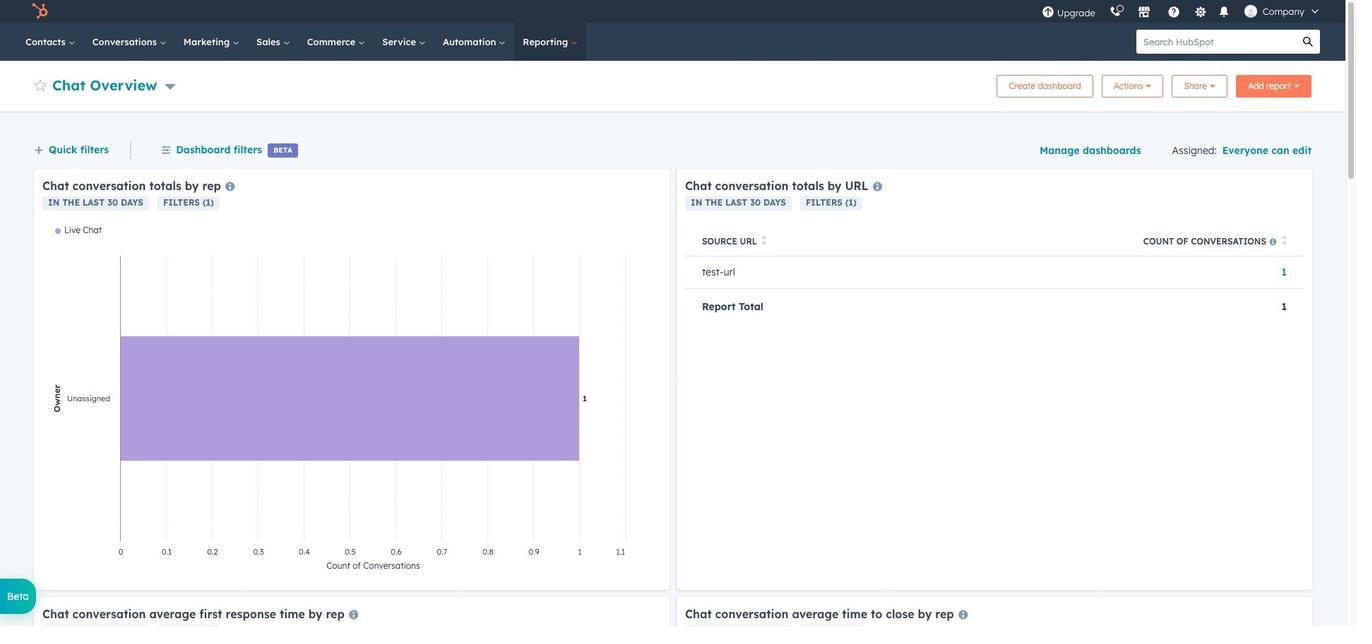 Task type: locate. For each thing, give the bounding box(es) containing it.
toggle series visibility region
[[55, 225, 102, 235]]

interactive chart image
[[42, 225, 662, 582]]

1 press to sort. element from the left
[[762, 236, 767, 248]]

press to sort. image
[[1282, 236, 1288, 245]]

banner
[[34, 71, 1312, 98]]

0 horizontal spatial press to sort. element
[[762, 236, 767, 248]]

jacob simon image
[[1245, 5, 1258, 18]]

press to sort. element
[[762, 236, 767, 248], [1282, 236, 1288, 248]]

Search HubSpot search field
[[1137, 30, 1297, 54]]

menu
[[1035, 0, 1329, 23]]

chat conversation totals by rep element
[[34, 169, 670, 590]]

1 horizontal spatial press to sort. element
[[1282, 236, 1288, 248]]

chat conversation totals by url element
[[677, 169, 1313, 590]]



Task type: vqa. For each thing, say whether or not it's contained in the screenshot.
Landing page submission totals element
no



Task type: describe. For each thing, give the bounding box(es) containing it.
chat conversation average time to close by rep element
[[677, 597, 1313, 626]]

chat conversation average first response time by rep element
[[34, 597, 670, 626]]

marketplaces image
[[1138, 6, 1151, 19]]

press to sort. image
[[762, 236, 767, 245]]

2 press to sort. element from the left
[[1282, 236, 1288, 248]]



